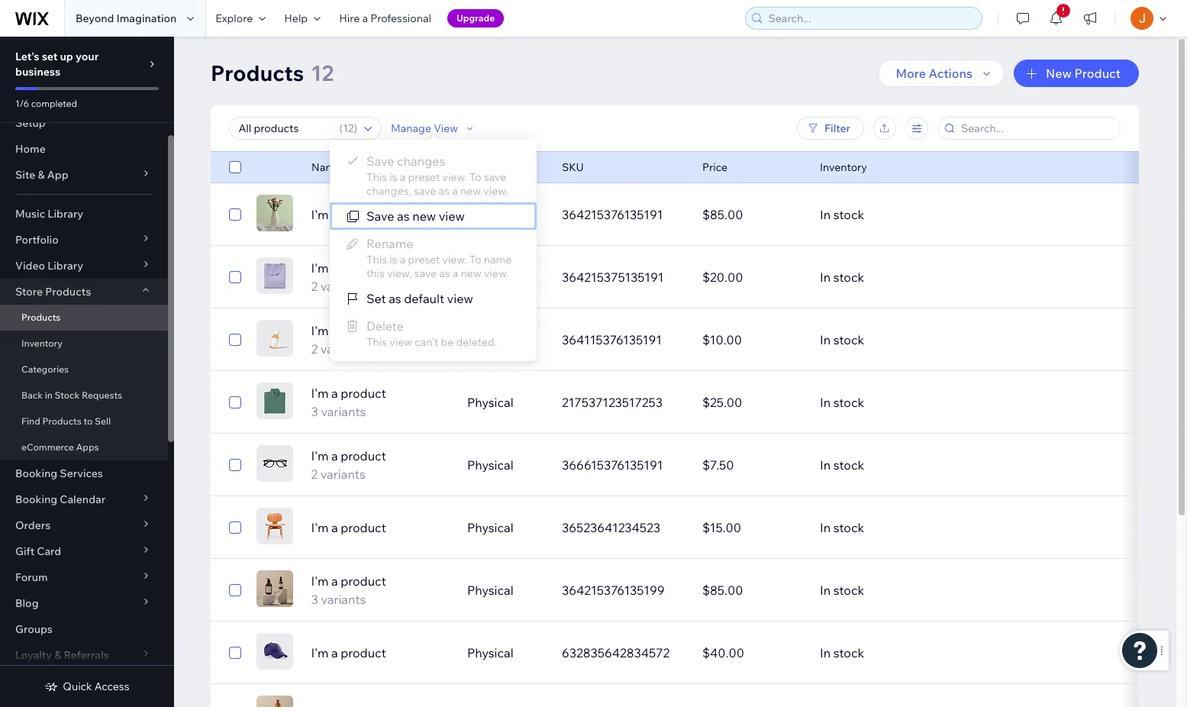 Task type: locate. For each thing, give the bounding box(es) containing it.
price
[[703, 160, 728, 174]]

0 vertical spatial save
[[367, 154, 394, 169]]

this right the name
[[367, 170, 387, 184]]

explore
[[216, 11, 253, 25]]

inventory inside sidebar element
[[21, 338, 63, 349]]

save up changes,
[[367, 154, 394, 169]]

2 vertical spatial 2
[[312, 467, 318, 482]]

stock for 217537123517253
[[834, 395, 865, 410]]

0 vertical spatial $85.00 link
[[693, 196, 811, 233]]

5 product from the top
[[341, 448, 387, 464]]

2 in from the top
[[820, 270, 831, 285]]

4 product from the top
[[341, 386, 387, 401]]

in stock for 364215376135199
[[820, 583, 865, 598]]

products up ecommerce apps
[[42, 415, 82, 427]]

1 vertical spatial i'm a product 3 variants
[[312, 574, 387, 607]]

6 in from the top
[[820, 520, 831, 535]]

2 in stock link from the top
[[811, 259, 1075, 296]]

beyond imagination
[[76, 11, 177, 25]]

orders
[[15, 519, 51, 532]]

i'm a product 2 variants for 364215375135191
[[312, 260, 387, 294]]

1 vertical spatial new
[[413, 208, 436, 224]]

library for music library
[[48, 207, 83, 221]]

0 horizontal spatial &
[[38, 168, 45, 182]]

is down rename
[[390, 253, 398, 267]]

$85.00 link down price
[[693, 196, 811, 233]]

new for rename
[[461, 267, 482, 280]]

1 vertical spatial inventory
[[21, 338, 63, 349]]

0 vertical spatial i'm a product
[[312, 207, 387, 222]]

1 $85.00 from the top
[[703, 207, 743, 222]]

is
[[390, 170, 398, 184], [390, 253, 398, 267]]

1 i'm a product 2 variants from the top
[[312, 260, 387, 294]]

products down 'store'
[[21, 312, 61, 323]]

physical for 366615376135191
[[467, 457, 514, 473]]

this inside save changes this is a preset view. to save changes, save as a new view.
[[367, 170, 387, 184]]

1 is from the top
[[390, 170, 398, 184]]

8 in from the top
[[820, 645, 831, 661]]

1 save from the top
[[367, 154, 394, 169]]

library for video library
[[47, 259, 83, 273]]

8 in stock link from the top
[[811, 635, 1075, 671]]

as
[[439, 184, 450, 198], [397, 208, 410, 224], [439, 267, 450, 280], [389, 291, 401, 306]]

1 $85.00 link from the top
[[693, 196, 811, 233]]

inventory down filter
[[820, 160, 868, 174]]

i'm a product 3 variants for 217537123517253
[[312, 386, 387, 419]]

your
[[76, 50, 99, 63]]

2 i'm a product from the top
[[312, 520, 387, 535]]

1 horizontal spatial 12
[[343, 121, 354, 135]]

2 $85.00 from the top
[[703, 583, 743, 598]]

physical link for 364115376135191
[[458, 322, 553, 358]]

categories
[[21, 364, 69, 375]]

3 i'm from the top
[[312, 323, 329, 338]]

1 vertical spatial 3
[[312, 592, 319, 607]]

3 variants from the top
[[321, 404, 367, 419]]

inventory up categories on the bottom of the page
[[21, 338, 63, 349]]

1 i'm a product link from the top
[[302, 205, 458, 224]]

4 physical link from the top
[[458, 384, 553, 421]]

0 vertical spatial &
[[38, 168, 45, 182]]

1 stock from the top
[[834, 207, 865, 222]]

quick access
[[63, 680, 130, 693]]

set
[[42, 50, 58, 63]]

physical for 632835642834572
[[467, 645, 514, 661]]

3 physical from the top
[[467, 332, 514, 347]]

1 in from the top
[[820, 207, 831, 222]]

as right set
[[389, 291, 401, 306]]

view. left the type
[[442, 170, 467, 184]]

filter button
[[797, 117, 865, 140]]

site & app button
[[0, 162, 168, 188]]

menu
[[330, 147, 537, 354]]

booking
[[15, 467, 57, 480], [15, 493, 57, 506]]

this inside the delete this view can't be deleted.
[[367, 335, 387, 349]]

this down delete at the top of page
[[367, 335, 387, 349]]

2 i'm a product 2 variants from the top
[[312, 323, 387, 357]]

categories link
[[0, 357, 168, 383]]

0 vertical spatial new
[[460, 184, 481, 198]]

6 stock from the top
[[834, 520, 865, 535]]

1 in stock link from the top
[[811, 196, 1075, 233]]

2 variants from the top
[[321, 341, 366, 357]]

)
[[354, 121, 357, 135]]

inventory link
[[0, 331, 168, 357]]

is down changes
[[390, 170, 398, 184]]

2 i'm a product 3 variants from the top
[[312, 574, 387, 607]]

products
[[211, 60, 304, 86], [45, 285, 91, 299], [21, 312, 61, 323], [42, 415, 82, 427]]

1 3 from the top
[[312, 404, 319, 419]]

632835642834572 link
[[553, 635, 693, 671]]

1 vertical spatial view
[[447, 291, 473, 306]]

4 variants from the top
[[321, 467, 366, 482]]

sidebar element
[[0, 37, 174, 707]]

5 variants from the top
[[321, 592, 367, 607]]

$25.00
[[703, 395, 743, 410]]

save inside save changes this is a preset view. to save changes, save as a new view.
[[367, 154, 394, 169]]

12 down help button on the top left of page
[[311, 60, 334, 86]]

7 stock from the top
[[834, 583, 865, 598]]

save as new view
[[367, 208, 465, 224]]

save as new view button
[[330, 202, 537, 230]]

variants for 364215376135199
[[321, 592, 367, 607]]

1 this from the top
[[367, 170, 387, 184]]

physical for 217537123517253
[[467, 395, 514, 410]]

i'm a product for 36523641234523
[[312, 520, 387, 535]]

in
[[45, 390, 53, 401]]

new inside button
[[413, 208, 436, 224]]

2 preset from the top
[[408, 253, 440, 267]]

8 in stock from the top
[[820, 645, 865, 661]]

booking up orders
[[15, 493, 57, 506]]

3 physical link from the top
[[458, 322, 553, 358]]

1 to from the top
[[470, 170, 482, 184]]

to
[[84, 415, 93, 427]]

as inside save changes this is a preset view. to save changes, save as a new view.
[[439, 184, 450, 198]]

products down video library dropdown button
[[45, 285, 91, 299]]

3 in from the top
[[820, 332, 831, 347]]

library
[[48, 207, 83, 221], [47, 259, 83, 273]]

new inside rename this is a preset view. to name this view, save as a new view.
[[461, 267, 482, 280]]

1 i'm from the top
[[312, 207, 329, 222]]

to up save as new view button
[[470, 170, 482, 184]]

1 2 from the top
[[312, 279, 318, 294]]

as up save as new view button
[[439, 184, 450, 198]]

2 vertical spatial view
[[390, 335, 412, 349]]

physical for 364115376135191
[[467, 332, 514, 347]]

0 vertical spatial 2
[[312, 279, 318, 294]]

physical link for 36523641234523
[[458, 509, 553, 546]]

& right loyalty
[[54, 648, 61, 662]]

view down delete at the top of page
[[390, 335, 412, 349]]

as up the set as default view button
[[439, 267, 450, 280]]

manage view
[[391, 121, 458, 135]]

i'm a product 3 variants
[[312, 386, 387, 419], [312, 574, 387, 607]]

new product
[[1046, 66, 1121, 81]]

ecommerce
[[21, 441, 74, 453]]

4 stock from the top
[[834, 395, 865, 410]]

364215376135191 link
[[553, 196, 693, 233]]

3 2 from the top
[[312, 467, 318, 482]]

booking services link
[[0, 461, 168, 486]]

0 vertical spatial i'm a product 2 variants
[[312, 260, 387, 294]]

5 i'm from the top
[[312, 448, 329, 464]]

$85.00 up $40.00
[[703, 583, 743, 598]]

Unsaved view field
[[234, 118, 335, 139]]

save
[[484, 170, 507, 184], [414, 184, 436, 198], [414, 267, 437, 280]]

1 vertical spatial this
[[367, 253, 387, 267]]

2 for 366615376135191
[[312, 467, 318, 482]]

new
[[460, 184, 481, 198], [413, 208, 436, 224], [461, 267, 482, 280]]

2 stock from the top
[[834, 270, 865, 285]]

0 vertical spatial i'm a product 3 variants
[[312, 386, 387, 419]]

new down the type
[[460, 184, 481, 198]]

$85.00 link for 364215376135191
[[693, 196, 811, 233]]

0 vertical spatial i'm a product link
[[302, 205, 458, 224]]

i'm a product link
[[302, 205, 458, 224], [302, 519, 458, 537], [302, 644, 458, 662]]

12 for products 12
[[311, 60, 334, 86]]

$10.00
[[703, 332, 742, 347]]

site & app
[[15, 168, 68, 182]]

stock for 366615376135191
[[834, 457, 865, 473]]

1 library from the top
[[48, 207, 83, 221]]

to left the name at top
[[470, 253, 482, 267]]

3 in stock from the top
[[820, 332, 865, 347]]

2 this from the top
[[367, 253, 387, 267]]

$85.00 down price
[[703, 207, 743, 222]]

2 vertical spatial new
[[461, 267, 482, 280]]

1 vertical spatial preset
[[408, 253, 440, 267]]

to inside rename this is a preset view. to name this view, save as a new view.
[[470, 253, 482, 267]]

2 vertical spatial this
[[367, 335, 387, 349]]

inventory
[[820, 160, 868, 174], [21, 338, 63, 349]]

more
[[896, 66, 926, 81]]

this inside rename this is a preset view. to name this view, save as a new view.
[[367, 253, 387, 267]]

in
[[820, 207, 831, 222], [820, 270, 831, 285], [820, 332, 831, 347], [820, 395, 831, 410], [820, 457, 831, 473], [820, 520, 831, 535], [820, 583, 831, 598], [820, 645, 831, 661]]

0 vertical spatial view
[[439, 208, 465, 224]]

library up store products
[[47, 259, 83, 273]]

apps
[[76, 441, 99, 453]]

save for save changes this is a preset view. to save changes, save as a new view.
[[367, 154, 394, 169]]

view. left the name at top
[[442, 253, 467, 267]]

physical link for 366615376135191
[[458, 447, 553, 483]]

$85.00
[[703, 207, 743, 222], [703, 583, 743, 598]]

home link
[[0, 136, 168, 162]]

i'm a product 3 variants for 364215376135199
[[312, 574, 387, 607]]

5 physical from the top
[[467, 457, 514, 473]]

in stock link for 364215376135199
[[811, 572, 1075, 609]]

save inside rename this is a preset view. to name this view, save as a new view.
[[414, 267, 437, 280]]

1 vertical spatial i'm a product link
[[302, 519, 458, 537]]

save changes this is a preset view. to save changes, save as a new view.
[[367, 154, 508, 198]]

5 in stock from the top
[[820, 457, 865, 473]]

2 vertical spatial i'm a product link
[[302, 644, 458, 662]]

6 in stock from the top
[[820, 520, 865, 535]]

$25.00 link
[[693, 384, 811, 421]]

364215375135191 link
[[553, 259, 693, 296]]

variants
[[321, 279, 366, 294], [321, 341, 366, 357], [321, 404, 367, 419], [321, 467, 366, 482], [321, 592, 367, 607]]

new inside save changes this is a preset view. to save changes, save as a new view.
[[460, 184, 481, 198]]

1 vertical spatial 12
[[343, 121, 354, 135]]

0 vertical spatial 3
[[312, 404, 319, 419]]

1 vertical spatial $85.00 link
[[693, 572, 811, 609]]

preset down rename
[[408, 253, 440, 267]]

2 i'm a product link from the top
[[302, 519, 458, 537]]

booking for booking calendar
[[15, 493, 57, 506]]

0 horizontal spatial inventory
[[21, 338, 63, 349]]

$85.00 link up the $40.00 link
[[693, 572, 811, 609]]

booking down ecommerce
[[15, 467, 57, 480]]

1 vertical spatial i'm a product
[[312, 520, 387, 535]]

None checkbox
[[229, 205, 241, 224], [229, 268, 241, 286], [229, 393, 241, 412], [229, 519, 241, 537], [229, 644, 241, 662], [229, 205, 241, 224], [229, 268, 241, 286], [229, 393, 241, 412], [229, 519, 241, 537], [229, 644, 241, 662]]

loyalty
[[15, 648, 52, 662]]

3 product from the top
[[341, 323, 387, 338]]

portfolio button
[[0, 227, 168, 253]]

1 vertical spatial save
[[367, 208, 394, 224]]

let's
[[15, 50, 39, 63]]

0 vertical spatial library
[[48, 207, 83, 221]]

in stock for 364215376135191
[[820, 207, 865, 222]]

as down changes,
[[397, 208, 410, 224]]

store
[[15, 285, 43, 299]]

in stock for 364215375135191
[[820, 270, 865, 285]]

2 to from the top
[[470, 253, 482, 267]]

save down changes,
[[367, 208, 394, 224]]

view down save changes this is a preset view. to save changes, save as a new view.
[[439, 208, 465, 224]]

12 left manage
[[343, 121, 354, 135]]

3 stock from the top
[[834, 332, 865, 347]]

5 physical link from the top
[[458, 447, 553, 483]]

3 for 217537123517253
[[312, 404, 319, 419]]

in stock link for 217537123517253
[[811, 384, 1075, 421]]

view,
[[387, 267, 412, 280]]

in for 364215376135199
[[820, 583, 831, 598]]

&
[[38, 168, 45, 182], [54, 648, 61, 662]]

products link
[[0, 305, 168, 331]]

view for save as new view
[[439, 208, 465, 224]]

i'm a product
[[312, 207, 387, 222], [312, 520, 387, 535], [312, 645, 387, 661]]

physical link for 217537123517253
[[458, 384, 553, 421]]

physical for 36523641234523
[[467, 520, 514, 535]]

0 vertical spatial is
[[390, 170, 398, 184]]

1 vertical spatial $85.00
[[703, 583, 743, 598]]

changes
[[397, 154, 445, 169]]

None checkbox
[[229, 158, 241, 176], [229, 331, 241, 349], [229, 456, 241, 474], [229, 581, 241, 600], [229, 158, 241, 176], [229, 331, 241, 349], [229, 456, 241, 474], [229, 581, 241, 600]]

view inside the delete this view can't be deleted.
[[390, 335, 412, 349]]

more actions button
[[878, 60, 1005, 87]]

3 for 364215376135199
[[312, 592, 319, 607]]

new left the name at top
[[461, 267, 482, 280]]

1 vertical spatial i'm a product 2 variants
[[312, 323, 387, 357]]

3 i'm a product 2 variants from the top
[[312, 448, 387, 482]]

$85.00 for 364215376135191
[[703, 207, 743, 222]]

find products to sell
[[21, 415, 111, 427]]

view. up the set as default view button
[[484, 267, 509, 280]]

632835642834572
[[562, 645, 670, 661]]

library inside dropdown button
[[47, 259, 83, 273]]

2 physical link from the top
[[458, 259, 553, 296]]

217537123517253
[[562, 395, 663, 410]]

0 horizontal spatial 12
[[311, 60, 334, 86]]

2 save from the top
[[367, 208, 394, 224]]

menu containing save changes
[[330, 147, 537, 354]]

2 physical from the top
[[467, 270, 514, 285]]

& inside dropdown button
[[54, 648, 61, 662]]

4 in stock link from the top
[[811, 384, 1075, 421]]

view right default
[[447, 291, 473, 306]]

0 vertical spatial booking
[[15, 467, 57, 480]]

products down explore on the top left of the page
[[211, 60, 304, 86]]

3 i'm a product link from the top
[[302, 644, 458, 662]]

1 physical from the top
[[467, 207, 514, 222]]

6 physical link from the top
[[458, 509, 553, 546]]

8 stock from the top
[[834, 645, 865, 661]]

i'm a product link for 36523641234523
[[302, 519, 458, 537]]

i'm a product 2 variants
[[312, 260, 387, 294], [312, 323, 387, 357], [312, 448, 387, 482]]

7 in from the top
[[820, 583, 831, 598]]

manage view button
[[391, 121, 477, 135]]

be
[[441, 335, 454, 349]]

$40.00 link
[[693, 635, 811, 671]]

sku
[[562, 160, 584, 174]]

2 library from the top
[[47, 259, 83, 273]]

video library button
[[0, 253, 168, 279]]

in stock link for 364215376135191
[[811, 196, 1075, 233]]

preset down changes
[[408, 170, 440, 184]]

1 vertical spatial &
[[54, 648, 61, 662]]

physical
[[467, 207, 514, 222], [467, 270, 514, 285], [467, 332, 514, 347], [467, 395, 514, 410], [467, 457, 514, 473], [467, 520, 514, 535], [467, 583, 514, 598], [467, 645, 514, 661]]

5 in stock link from the top
[[811, 447, 1075, 483]]

card
[[37, 545, 61, 558]]

0 vertical spatial this
[[367, 170, 387, 184]]

3 in stock link from the top
[[811, 322, 1075, 358]]

in for 364215376135191
[[820, 207, 831, 222]]

view for set as default view
[[447, 291, 473, 306]]

12
[[311, 60, 334, 86], [343, 121, 354, 135]]

2 is from the top
[[390, 253, 398, 267]]

1 preset from the top
[[408, 170, 440, 184]]

2 $85.00 link from the top
[[693, 572, 811, 609]]

quick
[[63, 680, 92, 693]]

search... field up more
[[764, 8, 978, 29]]

6 product from the top
[[341, 520, 387, 535]]

in stock link for 366615376135191
[[811, 447, 1075, 483]]

physical for 364215376135199
[[467, 583, 514, 598]]

save for rename
[[414, 267, 437, 280]]

0 vertical spatial 12
[[311, 60, 334, 86]]

5 stock from the top
[[834, 457, 865, 473]]

this down rename
[[367, 253, 387, 267]]

2 booking from the top
[[15, 493, 57, 506]]

3 i'm a product from the top
[[312, 645, 387, 661]]

physical link for 364215375135191
[[458, 259, 553, 296]]

i'm a product for 364215376135191
[[312, 207, 387, 222]]

in stock for 217537123517253
[[820, 395, 865, 410]]

library up portfolio popup button in the left top of the page
[[48, 207, 83, 221]]

0 vertical spatial inventory
[[820, 160, 868, 174]]

0 vertical spatial preset
[[408, 170, 440, 184]]

stock for 632835642834572
[[834, 645, 865, 661]]

new down save changes this is a preset view. to save changes, save as a new view.
[[413, 208, 436, 224]]

& for site
[[38, 168, 45, 182]]

3 this from the top
[[367, 335, 387, 349]]

6 in stock link from the top
[[811, 509, 1075, 546]]

7 in stock link from the top
[[811, 572, 1075, 609]]

2 vertical spatial i'm a product 2 variants
[[312, 448, 387, 482]]

4 in from the top
[[820, 395, 831, 410]]

& inside popup button
[[38, 168, 45, 182]]

hire a professional link
[[330, 0, 441, 37]]

2 in stock from the top
[[820, 270, 865, 285]]

8 physical from the top
[[467, 645, 514, 661]]

is inside save changes this is a preset view. to save changes, save as a new view.
[[390, 170, 398, 184]]

2 2 from the top
[[312, 341, 318, 357]]

1 i'm a product from the top
[[312, 207, 387, 222]]

1 horizontal spatial &
[[54, 648, 61, 662]]

delete this view can't be deleted.
[[367, 318, 497, 349]]

3
[[312, 404, 319, 419], [312, 592, 319, 607]]

site
[[15, 168, 35, 182]]

2 vertical spatial i'm a product
[[312, 645, 387, 661]]

5 in from the top
[[820, 457, 831, 473]]

Search... field
[[764, 8, 978, 29], [957, 118, 1116, 139]]

1 vertical spatial library
[[47, 259, 83, 273]]

gift card
[[15, 545, 61, 558]]

1 vertical spatial is
[[390, 253, 398, 267]]

i'm a product 2 variants for 366615376135191
[[312, 448, 387, 482]]

video library
[[15, 259, 83, 273]]

1 product from the top
[[341, 207, 387, 222]]

loyalty & referrals button
[[0, 642, 168, 668]]

i'm a product for 632835642834572
[[312, 645, 387, 661]]

1 vertical spatial to
[[470, 253, 482, 267]]

library inside "link"
[[48, 207, 83, 221]]

8 i'm from the top
[[312, 645, 329, 661]]

& right site
[[38, 168, 45, 182]]

1 i'm a product 3 variants from the top
[[312, 386, 387, 419]]

0 vertical spatial search... field
[[764, 8, 978, 29]]

referrals
[[64, 648, 109, 662]]

let's set up your business
[[15, 50, 99, 79]]

8 physical link from the top
[[458, 635, 553, 671]]

stock for 364215376135199
[[834, 583, 865, 598]]

366615376135191
[[562, 457, 663, 473]]

0 vertical spatial $85.00
[[703, 207, 743, 222]]

0 vertical spatial to
[[470, 170, 482, 184]]

booking inside booking services link
[[15, 467, 57, 480]]

4 physical from the top
[[467, 395, 514, 410]]

7 physical from the top
[[467, 583, 514, 598]]

ecommerce apps
[[21, 441, 99, 453]]

7 in stock from the top
[[820, 583, 865, 598]]

search... field down 'new'
[[957, 118, 1116, 139]]

1 vertical spatial booking
[[15, 493, 57, 506]]

2 3 from the top
[[312, 592, 319, 607]]

music library link
[[0, 201, 168, 227]]

app
[[47, 168, 68, 182]]

364115376135191
[[562, 332, 662, 347]]

7 physical link from the top
[[458, 572, 553, 609]]

booking inside booking calendar popup button
[[15, 493, 57, 506]]

1 variants from the top
[[321, 279, 366, 294]]

1 in stock from the top
[[820, 207, 865, 222]]

1 horizontal spatial inventory
[[820, 160, 868, 174]]

find products to sell link
[[0, 409, 168, 435]]

1 vertical spatial 2
[[312, 341, 318, 357]]

in stock link for 364115376135191
[[811, 322, 1075, 358]]

name
[[484, 253, 512, 267]]

save inside button
[[367, 208, 394, 224]]

1 physical link from the top
[[458, 196, 553, 233]]

in stock link for 632835642834572
[[811, 635, 1075, 671]]

preset
[[408, 170, 440, 184], [408, 253, 440, 267]]

in for 36523641234523
[[820, 520, 831, 535]]

delete
[[367, 318, 404, 334]]

preset inside rename this is a preset view. to name this view, save as a new view.
[[408, 253, 440, 267]]



Task type: vqa. For each thing, say whether or not it's contained in the screenshot.
eighth In stock from the bottom of the page
yes



Task type: describe. For each thing, give the bounding box(es) containing it.
variants for 364215375135191
[[321, 279, 366, 294]]

in for 366615376135191
[[820, 457, 831, 473]]

professional
[[371, 11, 431, 25]]

new
[[1046, 66, 1072, 81]]

( 12 )
[[340, 121, 357, 135]]

blog button
[[0, 590, 168, 616]]

8 product from the top
[[341, 645, 387, 661]]

$20.00 link
[[693, 259, 811, 296]]

view
[[434, 121, 458, 135]]

new for save changes
[[460, 184, 481, 198]]

$10.00 link
[[693, 322, 811, 358]]

i'm a product link for 632835642834572
[[302, 644, 458, 662]]

home
[[15, 142, 46, 156]]

$40.00
[[703, 645, 745, 661]]

7 product from the top
[[341, 574, 387, 589]]

1 vertical spatial search... field
[[957, 118, 1116, 139]]

music library
[[15, 207, 83, 221]]

364215376135199
[[562, 583, 665, 598]]

product
[[1075, 66, 1121, 81]]

groups
[[15, 622, 53, 636]]

in stock for 366615376135191
[[820, 457, 865, 473]]

physical link for 364215376135191
[[458, 196, 553, 233]]

new product button
[[1014, 60, 1139, 87]]

store products button
[[0, 279, 168, 305]]

stock for 364215375135191
[[834, 270, 865, 285]]

in stock for 632835642834572
[[820, 645, 865, 661]]

7 i'm from the top
[[312, 574, 329, 589]]

this for delete
[[367, 335, 387, 349]]

2 i'm from the top
[[312, 260, 329, 276]]

$20.00
[[703, 270, 743, 285]]

variants for 366615376135191
[[321, 467, 366, 482]]

hire a professional
[[339, 11, 431, 25]]

help
[[284, 11, 308, 25]]

2 product from the top
[[341, 260, 387, 276]]

physical for 364215376135191
[[467, 207, 514, 222]]

quick access button
[[45, 680, 130, 693]]

this
[[367, 267, 385, 280]]

& for loyalty
[[54, 648, 61, 662]]

back in stock requests link
[[0, 383, 168, 409]]

products inside popup button
[[45, 285, 91, 299]]

back in stock requests
[[21, 390, 122, 401]]

booking calendar button
[[0, 486, 168, 512]]

as inside rename this is a preset view. to name this view, save as a new view.
[[439, 267, 450, 280]]

blog
[[15, 596, 39, 610]]

in for 217537123517253
[[820, 395, 831, 410]]

in for 632835642834572
[[820, 645, 831, 661]]

set
[[367, 291, 386, 306]]

in for 364215375135191
[[820, 270, 831, 285]]

set as default view
[[367, 291, 473, 306]]

booking services
[[15, 467, 103, 480]]

upgrade button
[[448, 9, 504, 27]]

save for save changes
[[414, 184, 436, 198]]

up
[[60, 50, 73, 63]]

gift
[[15, 545, 34, 558]]

$7.50
[[703, 457, 734, 473]]

booking for booking services
[[15, 467, 57, 480]]

12 for ( 12 )
[[343, 121, 354, 135]]

store products
[[15, 285, 91, 299]]

portfolio
[[15, 233, 59, 247]]

loyalty & referrals
[[15, 648, 109, 662]]

access
[[95, 680, 130, 693]]

booking calendar
[[15, 493, 106, 506]]

music
[[15, 207, 45, 221]]

business
[[15, 65, 60, 79]]

stock for 36523641234523
[[834, 520, 865, 535]]

2 for 364215375135191
[[312, 279, 318, 294]]

1/6 completed
[[15, 98, 77, 109]]

to inside save changes this is a preset view. to save changes, save as a new view.
[[470, 170, 482, 184]]

find
[[21, 415, 40, 427]]

364215376135199 link
[[553, 572, 693, 609]]

preset inside save changes this is a preset view. to save changes, save as a new view.
[[408, 170, 440, 184]]

6 i'm from the top
[[312, 520, 329, 535]]

$85.00 link for 364215376135199
[[693, 572, 811, 609]]

ecommerce apps link
[[0, 435, 168, 461]]

variants for 217537123517253
[[321, 404, 367, 419]]

4 i'm from the top
[[312, 386, 329, 401]]

in stock link for 36523641234523
[[811, 509, 1075, 546]]

1/6
[[15, 98, 29, 109]]

products 12
[[211, 60, 334, 86]]

imagination
[[116, 11, 177, 25]]

364115376135191 link
[[553, 322, 693, 358]]

36523641234523
[[562, 520, 661, 535]]

364215376135191
[[562, 207, 663, 222]]

setup
[[15, 116, 46, 130]]

physical for 364215375135191
[[467, 270, 514, 285]]

is inside rename this is a preset view. to name this view, save as a new view.
[[390, 253, 398, 267]]

217537123517253 link
[[553, 384, 693, 421]]

stock for 364115376135191
[[834, 332, 865, 347]]

save for save as new view
[[367, 208, 394, 224]]

in stock link for 364215375135191
[[811, 259, 1075, 296]]

i'm a product 2 variants for 364115376135191
[[312, 323, 387, 357]]

completed
[[31, 98, 77, 109]]

filter
[[825, 121, 851, 135]]

calendar
[[60, 493, 106, 506]]

more actions
[[896, 66, 973, 81]]

actions
[[929, 66, 973, 81]]

in stock for 364115376135191
[[820, 332, 865, 347]]

requests
[[82, 390, 122, 401]]

stock for 364215376135191
[[834, 207, 865, 222]]

gift card button
[[0, 538, 168, 564]]

$85.00 for 364215376135199
[[703, 583, 743, 598]]

36523641234523 link
[[553, 509, 693, 546]]

name
[[312, 160, 341, 174]]

366615376135191 link
[[553, 447, 693, 483]]

help button
[[275, 0, 330, 37]]

2 for 364115376135191
[[312, 341, 318, 357]]

physical link for 364215376135199
[[458, 572, 553, 609]]

deleted.
[[456, 335, 497, 349]]

i'm a product link for 364215376135191
[[302, 205, 458, 224]]

this for rename
[[367, 253, 387, 267]]

in stock for 36523641234523
[[820, 520, 865, 535]]

video
[[15, 259, 45, 273]]

forum
[[15, 571, 48, 584]]

sell
[[95, 415, 111, 427]]

$7.50 link
[[693, 447, 811, 483]]

in for 364115376135191
[[820, 332, 831, 347]]

variants for 364115376135191
[[321, 341, 366, 357]]

view. down the type
[[484, 184, 508, 198]]

forum button
[[0, 564, 168, 590]]

physical link for 632835642834572
[[458, 635, 553, 671]]

changes,
[[367, 184, 411, 198]]



